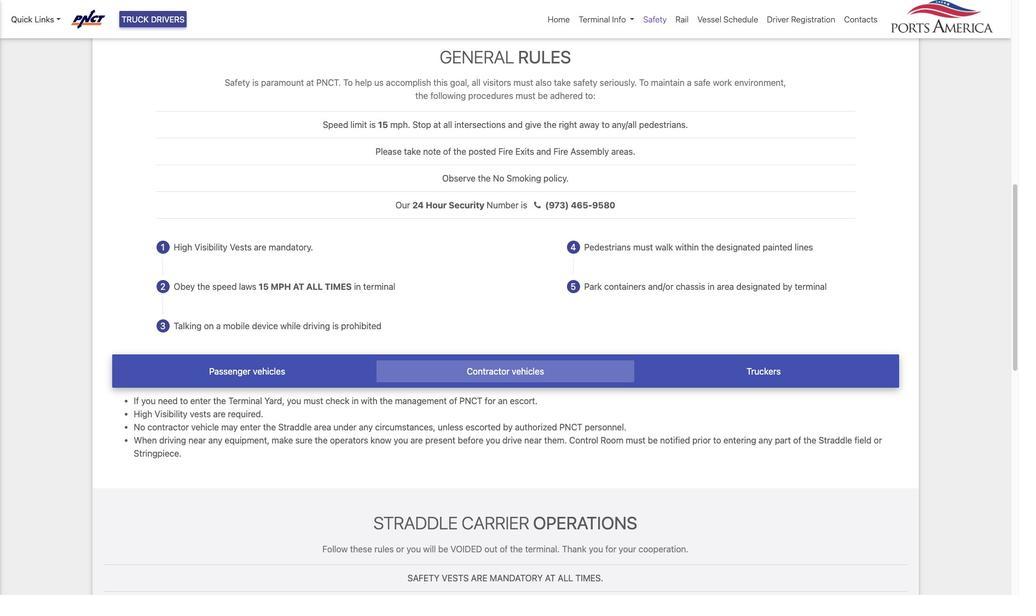 Task type: vqa. For each thing, say whether or not it's contained in the screenshot.
"Friday"
no



Task type: locate. For each thing, give the bounding box(es) containing it.
0 horizontal spatial to
[[343, 78, 353, 88]]

a left safe
[[687, 78, 692, 88]]

home
[[548, 14, 570, 24]]

0 horizontal spatial and
[[508, 120, 523, 130]]

vehicles up escort.
[[512, 367, 544, 377]]

truck drivers
[[122, 14, 185, 24]]

0 horizontal spatial 15
[[259, 282, 269, 292]]

driving right while
[[303, 321, 330, 331]]

fire up policy.
[[554, 147, 568, 157]]

0 horizontal spatial for
[[485, 396, 496, 406]]

2 vertical spatial are
[[410, 436, 423, 446]]

and right exits
[[537, 147, 551, 157]]

straddle up sure
[[278, 423, 312, 433]]

no left smoking
[[493, 173, 504, 183]]

1 vertical spatial safety
[[225, 78, 250, 88]]

safety inside safety is paramount at pnct. to help us accomplish this goal, all visitors must also take safety seriously. to maintain a safe work environment, the following procedures must be adhered to:
[[225, 78, 250, 88]]

all
[[306, 282, 323, 292], [558, 573, 573, 583]]

1 horizontal spatial vehicles
[[512, 367, 544, 377]]

by up drive
[[503, 423, 513, 433]]

make
[[272, 436, 293, 446]]

to
[[343, 78, 353, 88], [639, 78, 649, 88]]

0 vertical spatial high
[[174, 242, 192, 252]]

1 vertical spatial are
[[213, 410, 226, 419]]

is right limit
[[369, 120, 376, 130]]

with
[[361, 396, 378, 406]]

0 vertical spatial 15
[[378, 120, 388, 130]]

safety vests are mandatory at all times.
[[408, 573, 603, 583]]

operations
[[533, 513, 637, 534]]

2 horizontal spatial are
[[410, 436, 423, 446]]

terminal.
[[525, 544, 560, 554]]

1 vertical spatial a
[[216, 321, 221, 331]]

1 vertical spatial no
[[134, 423, 145, 433]]

driver registration link
[[763, 9, 840, 30]]

to right need
[[180, 396, 188, 406]]

0 vertical spatial all
[[472, 78, 481, 88]]

driver
[[767, 14, 789, 24]]

adhered
[[550, 91, 583, 101]]

times.
[[575, 573, 603, 583]]

1 horizontal spatial for
[[606, 544, 617, 554]]

are down circumstances, in the left bottom of the page
[[410, 436, 423, 446]]

by inside if you need to enter the terminal yard, you must check in with the management of pnct for an escort. high visibility vests are required. no contractor vehicle may enter the straddle area under any circumstances, unless escorted by authorized pnct personnel. when driving near any equipment, make sure the operators know you are present before you drive near them. control room must be notified prior to entering any part of the straddle field or stringpiece.
[[503, 423, 513, 433]]

passenger vehicles
[[209, 367, 285, 377]]

a
[[687, 78, 692, 88], [216, 321, 221, 331]]

straddle carrier operations
[[374, 513, 637, 534]]

intersections
[[454, 120, 506, 130]]

0 vertical spatial at
[[306, 78, 314, 88]]

our 24 hour security number is
[[396, 200, 530, 210]]

1 horizontal spatial safety
[[643, 14, 667, 24]]

1 horizontal spatial be
[[538, 91, 548, 101]]

help
[[355, 78, 372, 88]]

465-
[[571, 200, 592, 210]]

safety for safety is paramount at pnct. to help us accomplish this goal, all visitors must also take safety seriously. to maintain a safe work environment, the following procedures must be adhered to:
[[225, 78, 250, 88]]

2 horizontal spatial be
[[648, 436, 658, 446]]

all right stop
[[443, 120, 452, 130]]

control
[[569, 436, 598, 446]]

1 vertical spatial or
[[396, 544, 404, 554]]

in left with
[[352, 396, 359, 406]]

safety
[[573, 78, 597, 88]]

limit
[[351, 120, 367, 130]]

please take note of the posted fire exits and fire assembly areas.
[[376, 147, 635, 157]]

any
[[359, 423, 373, 433], [208, 436, 222, 446], [759, 436, 773, 446]]

observe the no smoking policy.
[[442, 173, 569, 183]]

0 horizontal spatial be
[[438, 544, 448, 554]]

15 right laws
[[259, 282, 269, 292]]

of up unless at the left bottom of the page
[[449, 396, 457, 406]]

room
[[601, 436, 624, 446]]

while
[[280, 321, 301, 331]]

1 horizontal spatial visibility
[[195, 242, 228, 252]]

terminal
[[579, 14, 610, 24], [228, 396, 262, 406]]

enter up the equipment,
[[240, 423, 261, 433]]

0 vertical spatial at
[[293, 282, 304, 292]]

the left posted
[[453, 147, 466, 157]]

safety left "rail"
[[643, 14, 667, 24]]

must
[[514, 78, 533, 88], [516, 91, 536, 101], [633, 242, 653, 252], [304, 396, 323, 406], [626, 436, 646, 446]]

prohibited
[[341, 321, 381, 331]]

by down painted
[[783, 282, 793, 292]]

0 horizontal spatial visibility
[[155, 410, 188, 419]]

visibility left 'vests'
[[195, 242, 228, 252]]

fire left exits
[[498, 147, 513, 157]]

you right if
[[141, 396, 156, 406]]

to right "prior"
[[713, 436, 721, 446]]

is left paramount
[[252, 78, 259, 88]]

1 vertical spatial by
[[503, 423, 513, 433]]

any down vehicle
[[208, 436, 222, 446]]

0 vertical spatial safety
[[643, 14, 667, 24]]

pnct
[[460, 396, 483, 406], [559, 423, 582, 433]]

1 vertical spatial straddle
[[819, 436, 852, 446]]

vehicles inside contractor vehicles link
[[512, 367, 544, 377]]

1 horizontal spatial fire
[[554, 147, 568, 157]]

all right goal,
[[472, 78, 481, 88]]

1 vertical spatial take
[[404, 147, 421, 157]]

is
[[252, 78, 259, 88], [369, 120, 376, 130], [521, 200, 527, 210], [332, 321, 339, 331]]

1 horizontal spatial enter
[[240, 423, 261, 433]]

are right 'vests'
[[254, 242, 266, 252]]

vehicles for contractor vehicles
[[512, 367, 544, 377]]

the right obey
[[197, 282, 210, 292]]

laws
[[239, 282, 256, 292]]

area left under
[[314, 423, 331, 433]]

pnct up the control
[[559, 423, 582, 433]]

0 horizontal spatial area
[[314, 423, 331, 433]]

terminal inside if you need to enter the terminal yard, you must check in with the management of pnct for an escort. high visibility vests are required. no contractor vehicle may enter the straddle area under any circumstances, unless escorted by authorized pnct personnel. when driving near any equipment, make sure the operators know you are present before you drive near them. control room must be notified prior to entering any part of the straddle field or stringpiece.
[[228, 396, 262, 406]]

for inside if you need to enter the terminal yard, you must check in with the management of pnct for an escort. high visibility vests are required. no contractor vehicle may enter the straddle area under any circumstances, unless escorted by authorized pnct personnel. when driving near any equipment, make sure the operators know you are present before you drive near them. control room must be notified prior to entering any part of the straddle field or stringpiece.
[[485, 396, 496, 406]]

1 vertical spatial terminal
[[228, 396, 262, 406]]

0 vertical spatial all
[[306, 282, 323, 292]]

1 horizontal spatial all
[[472, 78, 481, 88]]

is left prohibited
[[332, 321, 339, 331]]

0 horizontal spatial vehicles
[[253, 367, 285, 377]]

terminal down lines
[[795, 282, 827, 292]]

0 horizontal spatial fire
[[498, 147, 513, 157]]

chassis
[[676, 282, 705, 292]]

0 vertical spatial area
[[717, 282, 734, 292]]

0 horizontal spatial terminal
[[363, 282, 395, 292]]

are
[[471, 573, 487, 583]]

1 horizontal spatial or
[[874, 436, 882, 446]]

pnct up "escorted"
[[460, 396, 483, 406]]

1 vertical spatial driving
[[159, 436, 186, 446]]

1 horizontal spatial near
[[524, 436, 542, 446]]

straddle up will
[[374, 513, 458, 534]]

high
[[174, 242, 192, 252], [134, 410, 152, 419]]

terminal up required. at bottom
[[228, 396, 262, 406]]

safety link
[[639, 9, 671, 30]]

safety left paramount
[[225, 78, 250, 88]]

visibility up contractor
[[155, 410, 188, 419]]

must left check
[[304, 396, 323, 406]]

1 horizontal spatial to
[[602, 120, 610, 130]]

contractor vehicles link
[[376, 361, 635, 383]]

voided
[[451, 544, 482, 554]]

of
[[443, 147, 451, 157], [449, 396, 457, 406], [793, 436, 801, 446], [500, 544, 508, 554]]

1 near from the left
[[189, 436, 206, 446]]

must left walk
[[633, 242, 653, 252]]

1 horizontal spatial to
[[639, 78, 649, 88]]

2 vertical spatial straddle
[[374, 513, 458, 534]]

all left times
[[306, 282, 323, 292]]

pnct.
[[316, 78, 341, 88]]

area inside if you need to enter the terminal yard, you must check in with the management of pnct for an escort. high visibility vests are required. no contractor vehicle may enter the straddle area under any circumstances, unless escorted by authorized pnct personnel. when driving near any equipment, make sure the operators know you are present before you drive near them. control room must be notified prior to entering any part of the straddle field or stringpiece.
[[314, 423, 331, 433]]

1 horizontal spatial terminal
[[795, 282, 827, 292]]

must right room
[[626, 436, 646, 446]]

1 horizontal spatial high
[[174, 242, 192, 252]]

at right mph
[[293, 282, 304, 292]]

personnel.
[[585, 423, 626, 433]]

right
[[559, 120, 577, 130]]

near down the authorized
[[524, 436, 542, 446]]

2
[[160, 282, 165, 292]]

no up when at bottom left
[[134, 423, 145, 433]]

in inside if you need to enter the terminal yard, you must check in with the management of pnct for an escort. high visibility vests are required. no contractor vehicle may enter the straddle area under any circumstances, unless escorted by authorized pnct personnel. when driving near any equipment, make sure the operators know you are present before you drive near them. control room must be notified prior to entering any part of the straddle field or stringpiece.
[[352, 396, 359, 406]]

painted
[[763, 242, 793, 252]]

observe
[[442, 173, 476, 183]]

a right on
[[216, 321, 221, 331]]

the right sure
[[315, 436, 328, 446]]

1 horizontal spatial terminal
[[579, 14, 610, 24]]

terminal right times
[[363, 282, 395, 292]]

the up may
[[213, 396, 226, 406]]

for left an
[[485, 396, 496, 406]]

for left your
[[606, 544, 617, 554]]

0 horizontal spatial driving
[[159, 436, 186, 446]]

out
[[485, 544, 498, 554]]

driving down contractor
[[159, 436, 186, 446]]

1 vertical spatial at
[[545, 573, 556, 583]]

2 near from the left
[[524, 436, 542, 446]]

you down circumstances, in the left bottom of the page
[[394, 436, 408, 446]]

0 horizontal spatial or
[[396, 544, 404, 554]]

must left also at right
[[514, 78, 533, 88]]

9580
[[592, 200, 615, 210]]

at left pnct. on the top left
[[306, 78, 314, 88]]

1 horizontal spatial take
[[554, 78, 571, 88]]

take up adhered
[[554, 78, 571, 88]]

vehicles inside passenger vehicles link
[[253, 367, 285, 377]]

visitors
[[483, 78, 511, 88]]

or right "field"
[[874, 436, 882, 446]]

no
[[493, 173, 504, 183], [134, 423, 145, 433]]

0 horizontal spatial to
[[180, 396, 188, 406]]

to left 'help'
[[343, 78, 353, 88]]

1 vertical spatial and
[[537, 147, 551, 157]]

0 vertical spatial by
[[783, 282, 793, 292]]

2 vehicles from the left
[[512, 367, 544, 377]]

1 horizontal spatial a
[[687, 78, 692, 88]]

driving
[[303, 321, 330, 331], [159, 436, 186, 446]]

2 to from the left
[[639, 78, 649, 88]]

you right yard,
[[287, 396, 301, 406]]

mph.
[[390, 120, 410, 130]]

if you need to enter the terminal yard, you must check in with the management of pnct for an escort. high visibility vests are required. no contractor vehicle may enter the straddle area under any circumstances, unless escorted by authorized pnct personnel. when driving near any equipment, make sure the operators know you are present before you drive near them. control room must be notified prior to entering any part of the straddle field or stringpiece.
[[134, 396, 882, 459]]

0 vertical spatial be
[[538, 91, 548, 101]]

escorted
[[466, 423, 501, 433]]

0 horizontal spatial all
[[443, 120, 452, 130]]

0 vertical spatial no
[[493, 173, 504, 183]]

of right the out
[[500, 544, 508, 554]]

0 horizontal spatial enter
[[190, 396, 211, 406]]

15 left mph.
[[378, 120, 388, 130]]

to right away
[[602, 120, 610, 130]]

1 horizontal spatial driving
[[303, 321, 330, 331]]

designated left painted
[[716, 242, 761, 252]]

1 vertical spatial all
[[558, 573, 573, 583]]

1 horizontal spatial are
[[254, 242, 266, 252]]

near down vehicle
[[189, 436, 206, 446]]

1 vehicles from the left
[[253, 367, 285, 377]]

environment,
[[734, 78, 786, 88]]

this
[[434, 78, 448, 88]]

an
[[498, 396, 508, 406]]

paramount
[[261, 78, 304, 88]]

(973)
[[545, 200, 569, 210]]

terminal left info
[[579, 14, 610, 24]]

high down if
[[134, 410, 152, 419]]

0 horizontal spatial terminal
[[228, 396, 262, 406]]

0 horizontal spatial any
[[208, 436, 222, 446]]

be left the notified on the bottom right of the page
[[648, 436, 658, 446]]

maintain
[[651, 78, 685, 88]]

check
[[326, 396, 349, 406]]

0 vertical spatial a
[[687, 78, 692, 88]]

any left 'part'
[[759, 436, 773, 446]]

pedestrians.
[[639, 120, 688, 130]]

0 vertical spatial terminal
[[579, 14, 610, 24]]

of right 'part'
[[793, 436, 801, 446]]

and left give
[[508, 120, 523, 130]]

or right rules
[[396, 544, 404, 554]]

the right the out
[[510, 544, 523, 554]]

area right chassis
[[717, 282, 734, 292]]

0 horizontal spatial no
[[134, 423, 145, 433]]

also
[[536, 78, 552, 88]]

terminal info link
[[574, 9, 639, 30]]

0 horizontal spatial high
[[134, 410, 152, 419]]

0 horizontal spatial at
[[293, 282, 304, 292]]

high right 1
[[174, 242, 192, 252]]

pedestrians must walk within the designated painted lines
[[584, 242, 813, 252]]

be down also at right
[[538, 91, 548, 101]]

0 horizontal spatial safety
[[225, 78, 250, 88]]

at right stop
[[433, 120, 441, 130]]

you right thank
[[589, 544, 603, 554]]

1 horizontal spatial no
[[493, 173, 504, 183]]

1 fire from the left
[[498, 147, 513, 157]]

all left times.
[[558, 573, 573, 583]]

0 vertical spatial or
[[874, 436, 882, 446]]

the right with
[[380, 396, 393, 406]]

1 horizontal spatial 15
[[378, 120, 388, 130]]

accomplish
[[386, 78, 431, 88]]

any up know
[[359, 423, 373, 433]]

designated down painted
[[736, 282, 781, 292]]

1 vertical spatial designated
[[736, 282, 781, 292]]

be right will
[[438, 544, 448, 554]]

speed
[[323, 120, 348, 130]]

mph
[[271, 282, 291, 292]]

vehicles up yard,
[[253, 367, 285, 377]]

to left maintain
[[639, 78, 649, 88]]

tab list
[[112, 355, 899, 388]]

the down accomplish
[[415, 91, 428, 101]]

0 horizontal spatial at
[[306, 78, 314, 88]]

enter up vests
[[190, 396, 211, 406]]

truck
[[122, 14, 149, 24]]

goal,
[[450, 78, 470, 88]]

0 horizontal spatial a
[[216, 321, 221, 331]]

0 horizontal spatial by
[[503, 423, 513, 433]]

0 vertical spatial for
[[485, 396, 496, 406]]

2 fire from the left
[[554, 147, 568, 157]]

speed limit is 15 mph. stop at all intersections and give the right away to any/all pedestrians.
[[323, 120, 688, 130]]

at down the terminal.
[[545, 573, 556, 583]]

mobile
[[223, 321, 250, 331]]

is inside safety is paramount at pnct. to help us accomplish this goal, all visitors must also take safety seriously. to maintain a safe work environment, the following procedures must be adhered to:
[[252, 78, 259, 88]]

1 vertical spatial be
[[648, 436, 658, 446]]

15
[[378, 120, 388, 130], [259, 282, 269, 292]]

device
[[252, 321, 278, 331]]

before
[[458, 436, 484, 446]]

are up may
[[213, 410, 226, 419]]

take left note
[[404, 147, 421, 157]]

of right note
[[443, 147, 451, 157]]

straddle left "field"
[[819, 436, 852, 446]]



Task type: describe. For each thing, give the bounding box(es) containing it.
driver registration
[[767, 14, 835, 24]]

passenger
[[209, 367, 251, 377]]

phone image
[[530, 201, 545, 210]]

walk
[[655, 242, 673, 252]]

the right observe
[[478, 173, 491, 183]]

circumstances,
[[375, 423, 435, 433]]

0 vertical spatial to
[[602, 120, 610, 130]]

and/or
[[648, 282, 674, 292]]

security
[[449, 200, 484, 210]]

sure
[[295, 436, 313, 446]]

tab list containing passenger vehicles
[[112, 355, 899, 388]]

0 vertical spatial designated
[[716, 242, 761, 252]]

0 vertical spatial enter
[[190, 396, 211, 406]]

all inside safety is paramount at pnct. to help us accomplish this goal, all visitors must also take safety seriously. to maintain a safe work environment, the following procedures must be adhered to:
[[472, 78, 481, 88]]

1 horizontal spatial and
[[537, 147, 551, 157]]

mandatory
[[490, 573, 543, 583]]

areas.
[[611, 147, 635, 157]]

posted
[[469, 147, 496, 157]]

no inside if you need to enter the terminal yard, you must check in with the management of pnct for an escort. high visibility vests are required. no contractor vehicle may enter the straddle area under any circumstances, unless escorted by authorized pnct personnel. when driving near any equipment, make sure the operators know you are present before you drive near them. control room must be notified prior to entering any part of the straddle field or stringpiece.
[[134, 423, 145, 433]]

your
[[619, 544, 636, 554]]

park
[[584, 282, 602, 292]]

exits
[[515, 147, 534, 157]]

1 horizontal spatial straddle
[[374, 513, 458, 534]]

drive
[[502, 436, 522, 446]]

mandatory.
[[269, 242, 313, 252]]

truckers link
[[635, 361, 893, 383]]

on
[[204, 321, 214, 331]]

1 horizontal spatial area
[[717, 282, 734, 292]]

the up make
[[263, 423, 276, 433]]

truckers
[[747, 367, 781, 377]]

work
[[713, 78, 732, 88]]

vessel schedule link
[[693, 9, 763, 30]]

info
[[612, 14, 626, 24]]

pedestrians
[[584, 242, 631, 252]]

yard,
[[264, 396, 285, 406]]

authorized
[[515, 423, 557, 433]]

will
[[423, 544, 436, 554]]

note
[[423, 147, 441, 157]]

drivers
[[151, 14, 185, 24]]

must up give
[[516, 91, 536, 101]]

1 vertical spatial pnct
[[559, 423, 582, 433]]

vests
[[190, 410, 211, 419]]

take inside safety is paramount at pnct. to help us accomplish this goal, all visitors must also take safety seriously. to maintain a safe work environment, the following procedures must be adhered to:
[[554, 78, 571, 88]]

passenger vehicles link
[[118, 361, 376, 383]]

1 vertical spatial 15
[[259, 282, 269, 292]]

safety
[[408, 573, 440, 583]]

the right 'within'
[[701, 242, 714, 252]]

a inside safety is paramount at pnct. to help us accomplish this goal, all visitors must also take safety seriously. to maintain a safe work environment, the following procedures must be adhered to:
[[687, 78, 692, 88]]

schedule
[[724, 14, 758, 24]]

0 horizontal spatial straddle
[[278, 423, 312, 433]]

terminal info
[[579, 14, 626, 24]]

contacts link
[[840, 9, 882, 30]]

may
[[221, 423, 238, 433]]

driving inside if you need to enter the terminal yard, you must check in with the management of pnct for an escort. high visibility vests are required. no contractor vehicle may enter the straddle area under any circumstances, unless escorted by authorized pnct personnel. when driving near any equipment, make sure the operators know you are present before you drive near them. control room must be notified prior to entering any part of the straddle field or stringpiece.
[[159, 436, 186, 446]]

visibility inside if you need to enter the terminal yard, you must check in with the management of pnct for an escort. high visibility vests are required. no contractor vehicle may enter the straddle area under any circumstances, unless escorted by authorized pnct personnel. when driving near any equipment, make sure the operators know you are present before you drive near them. control room must be notified prior to entering any part of the straddle field or stringpiece.
[[155, 410, 188, 419]]

0 vertical spatial visibility
[[195, 242, 228, 252]]

1 vertical spatial for
[[606, 544, 617, 554]]

contractor
[[467, 367, 510, 377]]

2 vertical spatial be
[[438, 544, 448, 554]]

number
[[487, 200, 519, 210]]

escort.
[[510, 396, 538, 406]]

contractor
[[147, 423, 189, 433]]

present
[[425, 436, 456, 446]]

our
[[396, 200, 410, 210]]

stringpiece.
[[134, 449, 182, 459]]

the right give
[[544, 120, 557, 130]]

in right times
[[354, 282, 361, 292]]

the inside safety is paramount at pnct. to help us accomplish this goal, all visitors must also take safety seriously. to maintain a safe work environment, the following procedures must be adhered to:
[[415, 91, 428, 101]]

1 vertical spatial at
[[433, 120, 441, 130]]

equipment,
[[225, 436, 269, 446]]

unless
[[438, 423, 463, 433]]

general
[[440, 46, 514, 67]]

2 horizontal spatial to
[[713, 436, 721, 446]]

give
[[525, 120, 541, 130]]

need
[[158, 396, 178, 406]]

under
[[334, 423, 357, 433]]

be inside if you need to enter the terminal yard, you must check in with the management of pnct for an escort. high visibility vests are required. no contractor vehicle may enter the straddle area under any circumstances, unless escorted by authorized pnct personnel. when driving near any equipment, make sure the operators know you are present before you drive near them. control room must be notified prior to entering any part of the straddle field or stringpiece.
[[648, 436, 658, 446]]

0 horizontal spatial are
[[213, 410, 226, 419]]

please
[[376, 147, 402, 157]]

quick links link
[[11, 13, 61, 25]]

0 horizontal spatial take
[[404, 147, 421, 157]]

truck drivers link
[[119, 11, 187, 28]]

talking
[[174, 321, 202, 331]]

0 horizontal spatial pnct
[[460, 396, 483, 406]]

rules
[[518, 46, 571, 67]]

vessel schedule
[[697, 14, 758, 24]]

vehicles for passenger vehicles
[[253, 367, 285, 377]]

at inside safety is paramount at pnct. to help us accomplish this goal, all visitors must also take safety seriously. to maintain a safe work environment, the following procedures must be adhered to:
[[306, 78, 314, 88]]

5
[[571, 282, 576, 292]]

1 vertical spatial enter
[[240, 423, 261, 433]]

be inside safety is paramount at pnct. to help us accomplish this goal, all visitors must also take safety seriously. to maintain a safe work environment, the following procedures must be adhered to:
[[538, 91, 548, 101]]

if
[[134, 396, 139, 406]]

the right 'part'
[[804, 436, 816, 446]]

management
[[395, 396, 447, 406]]

2 horizontal spatial straddle
[[819, 436, 852, 446]]

seriously.
[[600, 78, 637, 88]]

procedures
[[468, 91, 513, 101]]

(973) 465-9580
[[545, 200, 615, 210]]

2 terminal from the left
[[795, 282, 827, 292]]

0 vertical spatial and
[[508, 120, 523, 130]]

in right chassis
[[708, 282, 715, 292]]

or inside if you need to enter the terminal yard, you must check in with the management of pnct for an escort. high visibility vests are required. no contractor vehicle may enter the straddle area under any circumstances, unless escorted by authorized pnct personnel. when driving near any equipment, make sure the operators know you are present before you drive near them. control room must be notified prior to entering any part of the straddle field or stringpiece.
[[874, 436, 882, 446]]

know
[[371, 436, 392, 446]]

safety is paramount at pnct. to help us accomplish this goal, all visitors must also take safety seriously. to maintain a safe work environment, the following procedures must be adhered to:
[[225, 78, 786, 101]]

entering
[[724, 436, 756, 446]]

0 vertical spatial are
[[254, 242, 266, 252]]

assembly
[[571, 147, 609, 157]]

1 to from the left
[[343, 78, 353, 88]]

1 horizontal spatial by
[[783, 282, 793, 292]]

0 horizontal spatial all
[[306, 282, 323, 292]]

speed
[[212, 282, 237, 292]]

talking on a mobile device while driving is prohibited
[[174, 321, 381, 331]]

operators
[[330, 436, 368, 446]]

safety for safety
[[643, 14, 667, 24]]

1 horizontal spatial any
[[359, 423, 373, 433]]

home link
[[544, 9, 574, 30]]

2 horizontal spatial any
[[759, 436, 773, 446]]

vests
[[230, 242, 252, 252]]

them.
[[544, 436, 567, 446]]

high visibility vests are mandatory.
[[174, 242, 313, 252]]

1 horizontal spatial all
[[558, 573, 573, 583]]

you left will
[[407, 544, 421, 554]]

vests
[[442, 573, 469, 583]]

1 horizontal spatial at
[[545, 573, 556, 583]]

1 terminal from the left
[[363, 282, 395, 292]]

high inside if you need to enter the terminal yard, you must check in with the management of pnct for an escort. high visibility vests are required. no contractor vehicle may enter the straddle area under any circumstances, unless escorted by authorized pnct personnel. when driving near any equipment, make sure the operators know you are present before you drive near them. control room must be notified prior to entering any part of the straddle field or stringpiece.
[[134, 410, 152, 419]]

contractor vehicles
[[467, 367, 544, 377]]

is left the phone icon
[[521, 200, 527, 210]]

following
[[431, 91, 466, 101]]

you down "escorted"
[[486, 436, 500, 446]]

1 vertical spatial all
[[443, 120, 452, 130]]

obey the speed laws 15 mph at all times in terminal
[[174, 282, 395, 292]]

1
[[161, 242, 165, 252]]

smoking
[[507, 173, 541, 183]]

park containers and/or chassis in area designated by terminal
[[584, 282, 827, 292]]

any/all
[[612, 120, 637, 130]]



